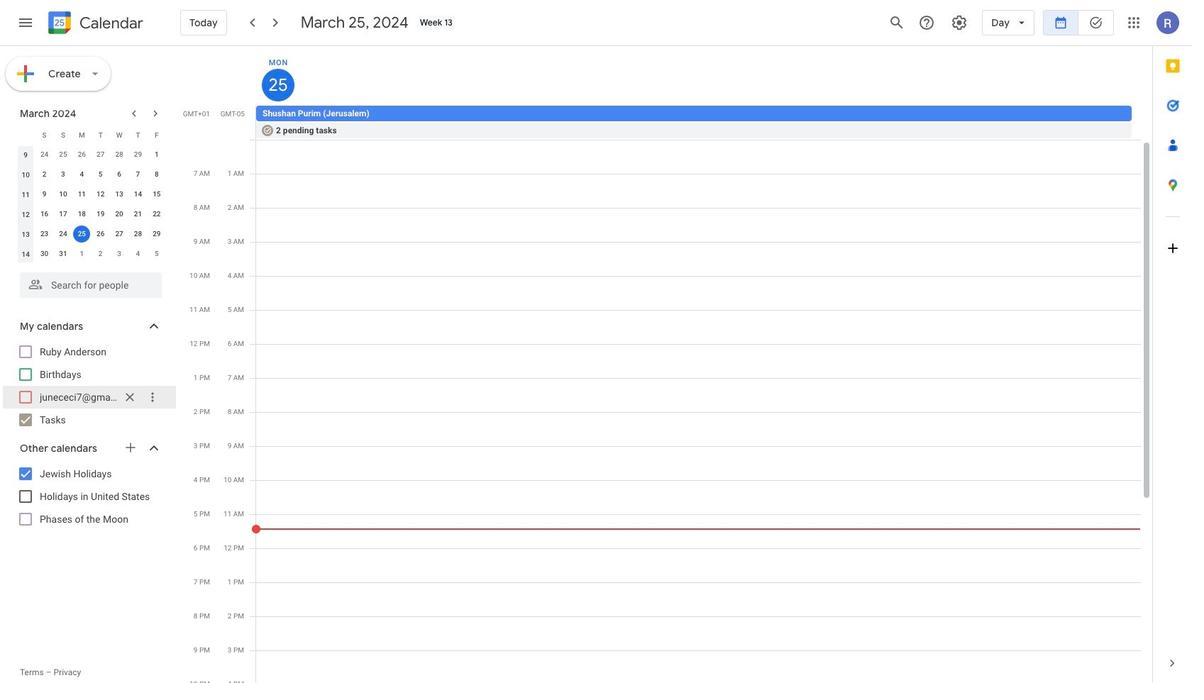 Task type: vqa. For each thing, say whether or not it's contained in the screenshot.
The 'Settings Menu' menu
no



Task type: locate. For each thing, give the bounding box(es) containing it.
3 element
[[55, 166, 72, 183]]

2 element
[[36, 166, 53, 183]]

9 element
[[36, 186, 53, 203]]

march 2024 grid
[[13, 125, 166, 264]]

16 element
[[36, 206, 53, 223]]

None search field
[[0, 267, 176, 298]]

10 element
[[55, 186, 72, 203]]

1 element
[[148, 146, 165, 163]]

cell
[[256, 106, 1141, 140], [252, 140, 1142, 684], [73, 224, 91, 244]]

heading
[[77, 15, 143, 32]]

Search for people text field
[[28, 273, 153, 298]]

row
[[250, 106, 1153, 140], [16, 125, 166, 145], [250, 140, 1142, 684], [16, 145, 166, 165], [16, 165, 166, 185], [16, 185, 166, 204], [16, 204, 166, 224], [16, 224, 166, 244], [16, 244, 166, 264]]

26 element
[[92, 226, 109, 243]]

row group
[[16, 145, 166, 264]]

15 element
[[148, 186, 165, 203]]

list item
[[3, 386, 176, 409]]

heading inside calendar element
[[77, 15, 143, 32]]

24 element
[[55, 226, 72, 243]]

my calendars list
[[3, 341, 176, 432]]

8 element
[[148, 166, 165, 183]]

main drawer image
[[17, 14, 34, 31]]

settings menu image
[[952, 14, 969, 31]]

tab list
[[1154, 46, 1193, 644]]

4 element
[[73, 166, 90, 183]]

february 25 element
[[55, 146, 72, 163]]

calendar element
[[45, 9, 143, 40]]

grid
[[182, 46, 1153, 684]]

cell inside 'row group'
[[73, 224, 91, 244]]

6 element
[[111, 166, 128, 183]]

column header
[[16, 125, 35, 145]]

31 element
[[55, 246, 72, 263]]

19 element
[[92, 206, 109, 223]]

february 27 element
[[92, 146, 109, 163]]



Task type: describe. For each thing, give the bounding box(es) containing it.
other calendars list
[[3, 463, 176, 531]]

11 element
[[73, 186, 90, 203]]

23 element
[[36, 226, 53, 243]]

february 24 element
[[36, 146, 53, 163]]

20 element
[[111, 206, 128, 223]]

5 element
[[92, 166, 109, 183]]

12 element
[[92, 186, 109, 203]]

14 element
[[130, 186, 147, 203]]

28 element
[[130, 226, 147, 243]]

18 element
[[73, 206, 90, 223]]

21 element
[[130, 206, 147, 223]]

april 2 element
[[92, 246, 109, 263]]

column header inside march 2024 grid
[[16, 125, 35, 145]]

april 4 element
[[130, 246, 147, 263]]

april 5 element
[[148, 246, 165, 263]]

7 element
[[130, 166, 147, 183]]

27 element
[[111, 226, 128, 243]]

february 29 element
[[130, 146, 147, 163]]

april 3 element
[[111, 246, 128, 263]]

february 28 element
[[111, 146, 128, 163]]

row group inside march 2024 grid
[[16, 145, 166, 264]]

add other calendars image
[[124, 441, 138, 455]]

april 1 element
[[73, 246, 90, 263]]

monday, march 25, today element
[[262, 69, 295, 102]]

30 element
[[36, 246, 53, 263]]

17 element
[[55, 206, 72, 223]]

25, today element
[[73, 226, 90, 243]]

february 26 element
[[73, 146, 90, 163]]

29 element
[[148, 226, 165, 243]]

22 element
[[148, 206, 165, 223]]

13 element
[[111, 186, 128, 203]]



